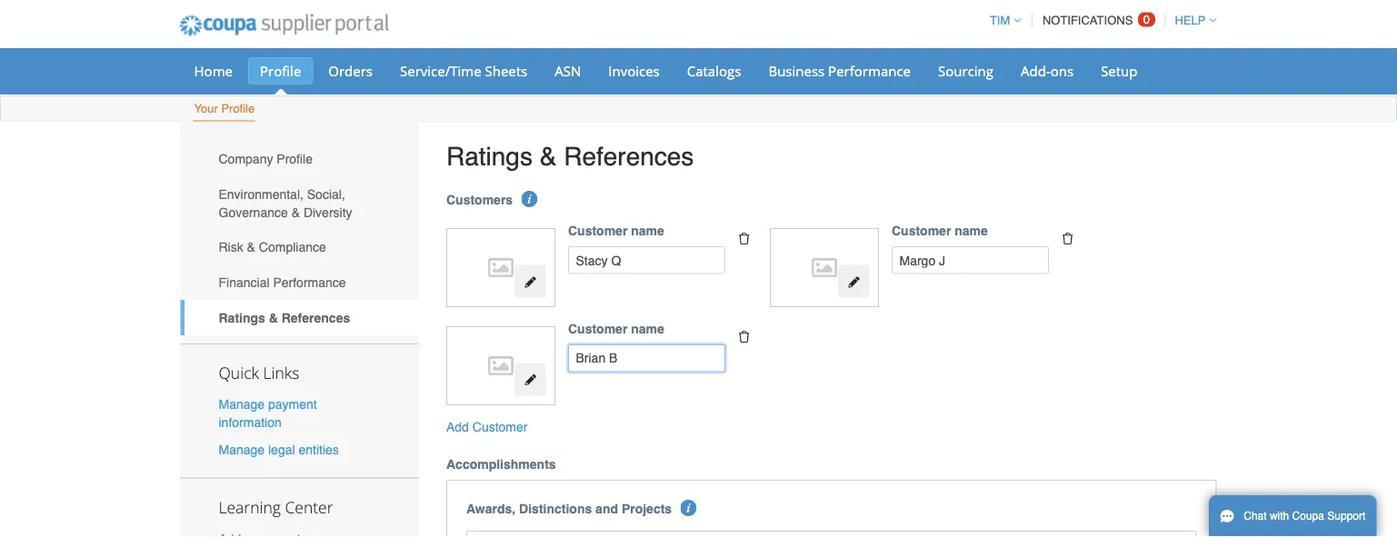 Task type: locate. For each thing, give the bounding box(es) containing it.
1 vertical spatial performance
[[273, 275, 346, 290]]

1 vertical spatial manage
[[219, 442, 265, 457]]

performance
[[828, 61, 911, 80], [273, 275, 346, 290]]

entities
[[299, 442, 339, 457]]

& down asn link
[[540, 142, 557, 171]]

1 vertical spatial profile
[[221, 102, 255, 115]]

name
[[631, 224, 664, 238], [955, 224, 988, 238], [631, 322, 664, 336]]

compliance
[[259, 240, 326, 255]]

performance right business
[[828, 61, 911, 80]]

with
[[1270, 510, 1290, 523]]

support
[[1328, 510, 1366, 523]]

performance up 'ratings & references' link
[[273, 275, 346, 290]]

references down financial performance link
[[282, 310, 350, 325]]

ratings
[[446, 142, 533, 171], [219, 310, 265, 325]]

profile up environmental, social, governance & diversity 'link' at the top left of page
[[277, 152, 313, 166]]

2 manage from the top
[[219, 442, 265, 457]]

add
[[446, 420, 469, 434]]

1 horizontal spatial references
[[564, 142, 694, 171]]

invoices link
[[597, 57, 672, 85]]

help link
[[1167, 14, 1217, 27]]

0 horizontal spatial references
[[282, 310, 350, 325]]

tim link
[[982, 14, 1021, 27]]

& left diversity
[[292, 205, 300, 220]]

2 vertical spatial profile
[[277, 152, 313, 166]]

your profile link
[[193, 98, 256, 121]]

1 vertical spatial additional information image
[[681, 500, 697, 516]]

add customer button
[[446, 418, 528, 436]]

ratings & references down "financial performance"
[[219, 310, 350, 325]]

manage legal entities
[[219, 442, 339, 457]]

references down the invoices link
[[564, 142, 694, 171]]

governance
[[219, 205, 288, 220]]

business performance link
[[757, 57, 923, 85]]

manage
[[219, 397, 265, 412], [219, 442, 265, 457]]

profile link
[[248, 57, 313, 85]]

awards,
[[466, 502, 516, 516]]

0 vertical spatial performance
[[828, 61, 911, 80]]

1 horizontal spatial additional information image
[[681, 500, 697, 516]]

and
[[596, 502, 618, 516]]

0 horizontal spatial ratings & references
[[219, 310, 350, 325]]

0 vertical spatial references
[[564, 142, 694, 171]]

customer name
[[568, 224, 664, 238], [892, 224, 988, 238], [568, 322, 664, 336]]

performance inside financial performance link
[[273, 275, 346, 290]]

1 vertical spatial ratings
[[219, 310, 265, 325]]

notifications 0
[[1043, 13, 1150, 27]]

profile
[[260, 61, 301, 80], [221, 102, 255, 115], [277, 152, 313, 166]]

sourcing
[[938, 61, 994, 80]]

environmental, social, governance & diversity
[[219, 187, 352, 220]]

0 vertical spatial manage
[[219, 397, 265, 412]]

0 horizontal spatial additional information image
[[521, 191, 538, 207]]

additional information image
[[521, 191, 538, 207], [681, 500, 697, 516]]

Customer name text field
[[568, 246, 726, 274], [892, 246, 1049, 274], [568, 345, 726, 372]]

profile for company profile
[[277, 152, 313, 166]]

manage down the information
[[219, 442, 265, 457]]

additional information image for awards, distinctions and projects
[[681, 500, 697, 516]]

help
[[1175, 14, 1206, 27]]

quick
[[219, 362, 259, 384]]

1 horizontal spatial ratings
[[446, 142, 533, 171]]

change image image
[[524, 276, 537, 289], [848, 276, 860, 289], [524, 374, 537, 387]]

distinctions
[[519, 502, 592, 516]]

financial performance link
[[180, 265, 419, 300]]

ratings down financial
[[219, 310, 265, 325]]

additional information image right projects
[[681, 500, 697, 516]]

customer
[[568, 224, 628, 238], [892, 224, 951, 238], [568, 322, 628, 336], [473, 420, 528, 434]]

0 vertical spatial profile
[[260, 61, 301, 80]]

company
[[219, 152, 273, 166]]

profile right the your
[[221, 102, 255, 115]]

0 vertical spatial ratings & references
[[446, 142, 694, 171]]

references
[[564, 142, 694, 171], [282, 310, 350, 325]]

your profile
[[194, 102, 255, 115]]

catalogs
[[687, 61, 741, 80]]

1 manage from the top
[[219, 397, 265, 412]]

manage inside manage payment information
[[219, 397, 265, 412]]

ratings & references
[[446, 142, 694, 171], [219, 310, 350, 325]]

&
[[540, 142, 557, 171], [292, 205, 300, 220], [247, 240, 255, 255], [269, 310, 278, 325]]

1 horizontal spatial ratings & references
[[446, 142, 694, 171]]

home link
[[182, 57, 245, 85]]

customers
[[446, 193, 513, 207]]

profile for your profile
[[221, 102, 255, 115]]

ratings up the customers
[[446, 142, 533, 171]]

logo image
[[456, 238, 546, 298], [779, 238, 870, 298], [456, 336, 546, 396]]

your
[[194, 102, 218, 115]]

manage up the information
[[219, 397, 265, 412]]

additional information image right the customers
[[521, 191, 538, 207]]

navigation
[[982, 3, 1217, 38]]

0 horizontal spatial performance
[[273, 275, 346, 290]]

sourcing link
[[926, 57, 1006, 85]]

business
[[769, 61, 825, 80]]

performance inside business performance link
[[828, 61, 911, 80]]

environmental, social, governance & diversity link
[[180, 177, 419, 230]]

profile down coupa supplier portal image
[[260, 61, 301, 80]]

orders
[[328, 61, 373, 80]]

1 horizontal spatial performance
[[828, 61, 911, 80]]

ratings & references down asn link
[[446, 142, 694, 171]]

risk
[[219, 240, 243, 255]]

asn
[[555, 61, 581, 80]]

service/time sheets link
[[388, 57, 539, 85]]

0 vertical spatial additional information image
[[521, 191, 538, 207]]



Task type: describe. For each thing, give the bounding box(es) containing it.
quick links
[[219, 362, 299, 384]]

add-
[[1021, 61, 1051, 80]]

social,
[[307, 187, 345, 201]]

add customer
[[446, 420, 528, 434]]

business performance
[[769, 61, 911, 80]]

add-ons link
[[1009, 57, 1086, 85]]

& right risk on the left top of page
[[247, 240, 255, 255]]

service/time
[[400, 61, 482, 80]]

financial
[[219, 275, 270, 290]]

legal
[[268, 442, 295, 457]]

diversity
[[304, 205, 352, 220]]

payment
[[268, 397, 317, 412]]

invoices
[[608, 61, 660, 80]]

coupa
[[1293, 510, 1325, 523]]

accomplishments
[[446, 457, 556, 472]]

information
[[219, 416, 282, 430]]

customer inside button
[[473, 420, 528, 434]]

orders link
[[317, 57, 385, 85]]

ons
[[1051, 61, 1074, 80]]

coupa supplier portal image
[[167, 3, 401, 48]]

chat with coupa support button
[[1209, 496, 1377, 537]]

manage payment information link
[[219, 397, 317, 430]]

manage for manage legal entities
[[219, 442, 265, 457]]

center
[[285, 496, 333, 518]]

risk & compliance link
[[180, 230, 419, 265]]

learning center
[[219, 496, 333, 518]]

ratings & references link
[[180, 300, 419, 335]]

links
[[263, 362, 299, 384]]

setup link
[[1089, 57, 1150, 85]]

projects
[[622, 502, 672, 516]]

home
[[194, 61, 233, 80]]

& down "financial performance"
[[269, 310, 278, 325]]

chat
[[1244, 510, 1267, 523]]

1 vertical spatial ratings & references
[[219, 310, 350, 325]]

asn link
[[543, 57, 593, 85]]

environmental,
[[219, 187, 304, 201]]

manage legal entities link
[[219, 442, 339, 457]]

notifications
[[1043, 14, 1133, 27]]

service/time sheets
[[400, 61, 528, 80]]

chat with coupa support
[[1244, 510, 1366, 523]]

company profile
[[219, 152, 313, 166]]

risk & compliance
[[219, 240, 326, 255]]

navigation containing notifications 0
[[982, 3, 1217, 38]]

1 vertical spatial references
[[282, 310, 350, 325]]

performance for business performance
[[828, 61, 911, 80]]

0
[[1144, 13, 1150, 26]]

additional information image for customers
[[521, 191, 538, 207]]

catalogs link
[[675, 57, 753, 85]]

0 horizontal spatial ratings
[[219, 310, 265, 325]]

learning
[[219, 496, 281, 518]]

manage for manage payment information
[[219, 397, 265, 412]]

awards, distinctions and projects
[[466, 502, 672, 516]]

setup
[[1101, 61, 1138, 80]]

sheets
[[485, 61, 528, 80]]

& inside environmental, social, governance & diversity
[[292, 205, 300, 220]]

manage payment information
[[219, 397, 317, 430]]

performance for financial performance
[[273, 275, 346, 290]]

0 vertical spatial ratings
[[446, 142, 533, 171]]

company profile link
[[180, 141, 419, 177]]

financial performance
[[219, 275, 346, 290]]

add-ons
[[1021, 61, 1074, 80]]

tim
[[990, 14, 1010, 27]]



Task type: vqa. For each thing, say whether or not it's contained in the screenshot.
Environmental,
yes



